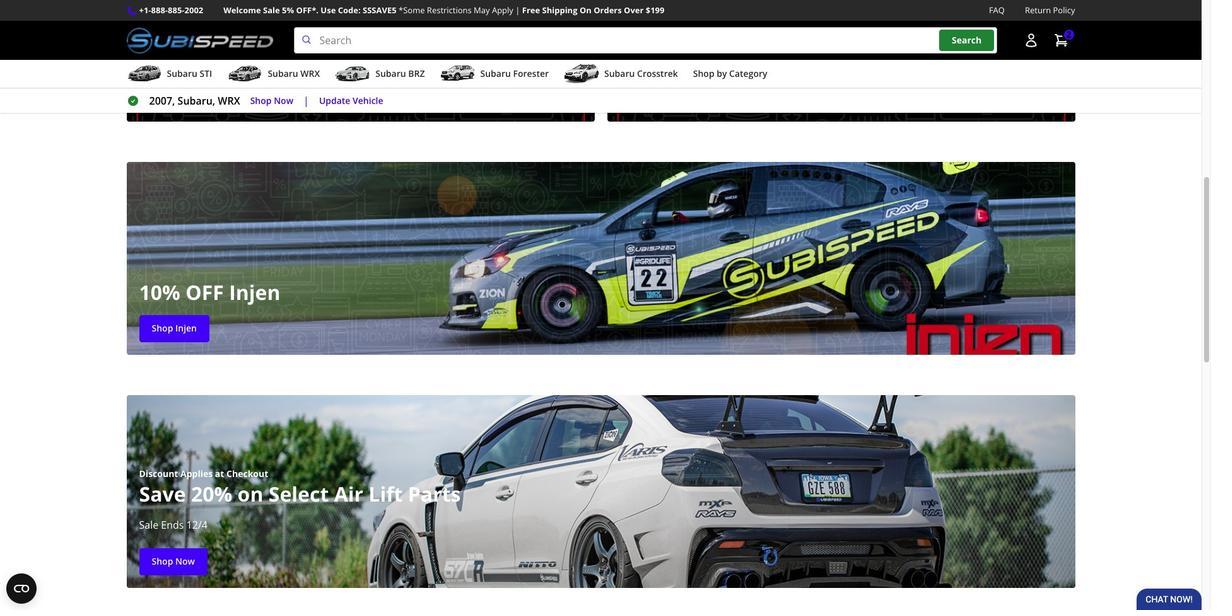 Task type: locate. For each thing, give the bounding box(es) containing it.
subaru right a subaru wrx thumbnail image
[[268, 68, 298, 80]]

subaru for subaru forester
[[481, 68, 511, 80]]

1 vertical spatial sale
[[139, 519, 159, 533]]

2 horizontal spatial 10%
[[672, 46, 713, 73]]

category
[[730, 68, 768, 80]]

1 horizontal spatial injen
[[229, 279, 280, 306]]

| left update on the left of page
[[304, 94, 309, 108]]

0 horizontal spatial |
[[304, 94, 309, 108]]

3 subaru from the left
[[376, 68, 406, 80]]

search button
[[940, 30, 995, 51]]

on inside discount applies at checkout save 20% on select air lift parts
[[238, 481, 263, 508]]

injen down off
[[175, 323, 197, 335]]

subaru left the forester
[[481, 68, 511, 80]]

1 subaru from the left
[[167, 68, 197, 80]]

shop now link down sale ends 12/4
[[139, 549, 208, 576]]

20%
[[191, 481, 232, 508]]

subispeed logo image
[[127, 27, 274, 54]]

| left free
[[516, 4, 520, 16]]

shop injen link
[[139, 316, 210, 343]]

save 10% on csf
[[139, 46, 304, 73]]

1 vertical spatial |
[[304, 94, 309, 108]]

sale left the "ends"
[[139, 519, 159, 533]]

shop by category button
[[693, 63, 768, 88]]

10%
[[191, 46, 232, 73], [672, 46, 713, 73], [139, 279, 180, 306]]

update
[[319, 94, 350, 106]]

1 horizontal spatial 10%
[[191, 46, 232, 73]]

2
[[1067, 29, 1072, 41]]

shop now link
[[139, 82, 208, 109], [620, 82, 688, 109], [250, 94, 293, 108], [139, 549, 208, 576]]

subaru
[[167, 68, 197, 80], [268, 68, 298, 80], [376, 68, 406, 80], [481, 68, 511, 80], [605, 68, 635, 80]]

0 vertical spatial sale
[[263, 4, 280, 16]]

select
[[269, 481, 329, 508]]

welcome
[[224, 4, 261, 16]]

subaru sti button
[[127, 63, 212, 88]]

now
[[175, 89, 195, 101], [656, 89, 676, 101], [274, 94, 293, 106], [175, 556, 195, 568]]

update vehicle
[[319, 94, 383, 106]]

save for save 10% on hawk performance
[[620, 46, 667, 73]]

on
[[580, 4, 592, 16]]

on left csf
[[238, 46, 263, 73]]

on for csf
[[238, 46, 263, 73]]

air
[[334, 481, 363, 508]]

save 10% on hawk performance
[[620, 46, 943, 73]]

0 horizontal spatial wrx
[[218, 94, 240, 108]]

*some restrictions may apply | free shipping on orders over $199
[[399, 4, 665, 16]]

injen
[[229, 279, 280, 306], [175, 323, 197, 335]]

shop now down crosstrek
[[633, 89, 676, 101]]

subaru wrx button
[[227, 63, 320, 88]]

shop left by
[[693, 68, 715, 80]]

button image
[[1024, 33, 1039, 48]]

shop by category
[[693, 68, 768, 80]]

0 vertical spatial wrx
[[301, 68, 320, 80]]

on left hawk
[[719, 46, 744, 73]]

save up 2007,
[[139, 46, 186, 73]]

0 vertical spatial |
[[516, 4, 520, 16]]

5 subaru from the left
[[605, 68, 635, 80]]

sale left 5% at the left
[[263, 4, 280, 16]]

save down over
[[620, 46, 667, 73]]

a subaru sti thumbnail image image
[[127, 64, 162, 83]]

subaru crosstrek
[[605, 68, 678, 80]]

crosstrek
[[637, 68, 678, 80]]

subaru for subaru crosstrek
[[605, 68, 635, 80]]

off*.
[[296, 4, 319, 16]]

apply
[[492, 4, 514, 16]]

sti
[[200, 68, 212, 80]]

shop now link down the 'subaru sti'
[[139, 82, 208, 109]]

code:
[[338, 4, 361, 16]]

888-
[[151, 4, 168, 16]]

subaru for subaru sti
[[167, 68, 197, 80]]

save down discount
[[139, 481, 186, 508]]

use
[[321, 4, 336, 16]]

subaru left brz
[[376, 68, 406, 80]]

a subaru forester thumbnail image image
[[440, 64, 475, 83]]

shop injen
[[152, 323, 197, 335]]

a subaru crosstrek thumbnail image image
[[564, 64, 600, 83]]

2007,
[[149, 94, 175, 108]]

shop now down sale ends 12/4
[[152, 556, 195, 568]]

1 vertical spatial wrx
[[218, 94, 240, 108]]

shop
[[693, 68, 715, 80], [152, 89, 173, 101], [633, 89, 654, 101], [250, 94, 272, 106], [152, 323, 173, 335], [152, 556, 173, 568]]

wrx
[[301, 68, 320, 80], [218, 94, 240, 108]]

+1-888-885-2002 link
[[139, 4, 203, 17]]

shop down 10% off injen
[[152, 323, 173, 335]]

at
[[215, 468, 224, 480]]

1 vertical spatial injen
[[175, 323, 197, 335]]

wrx up update on the left of page
[[301, 68, 320, 80]]

subaru left crosstrek
[[605, 68, 635, 80]]

1 horizontal spatial wrx
[[301, 68, 320, 80]]

return
[[1025, 4, 1051, 16]]

sale
[[263, 4, 280, 16], [139, 519, 159, 533]]

hawk
[[750, 46, 807, 73]]

subaru sti
[[167, 68, 212, 80]]

subaru left the sti
[[167, 68, 197, 80]]

vehicle
[[353, 94, 383, 106]]

shop now
[[152, 89, 195, 101], [633, 89, 676, 101], [250, 94, 293, 106], [152, 556, 195, 568]]

subaru for subaru wrx
[[268, 68, 298, 80]]

2 subaru from the left
[[268, 68, 298, 80]]

shop down subaru crosstrek
[[633, 89, 654, 101]]

discount applies at checkout save 20% on select air lift parts
[[139, 468, 461, 508]]

4 subaru from the left
[[481, 68, 511, 80]]

|
[[516, 4, 520, 16], [304, 94, 309, 108]]

wrx down a subaru wrx thumbnail image
[[218, 94, 240, 108]]

performance
[[812, 46, 943, 73]]

checkout
[[227, 468, 268, 480]]

on down checkout
[[238, 481, 263, 508]]

save
[[139, 46, 186, 73], [620, 46, 667, 73], [139, 481, 186, 508]]

shop now link down crosstrek
[[620, 82, 688, 109]]

subaru crosstrek button
[[564, 63, 678, 88]]

by
[[717, 68, 727, 80]]

on
[[238, 46, 263, 73], [719, 46, 744, 73], [238, 481, 263, 508]]

subaru wrx
[[268, 68, 320, 80]]

injen right off
[[229, 279, 280, 306]]



Task type: describe. For each thing, give the bounding box(es) containing it.
1 horizontal spatial |
[[516, 4, 520, 16]]

off
[[186, 279, 224, 306]]

shop inside dropdown button
[[693, 68, 715, 80]]

forester
[[513, 68, 549, 80]]

885-
[[168, 4, 185, 16]]

applies
[[181, 468, 213, 480]]

0 horizontal spatial 10%
[[139, 279, 180, 306]]

2007, subaru, wrx
[[149, 94, 240, 108]]

0 vertical spatial injen
[[229, 279, 280, 306]]

open widget image
[[6, 574, 37, 605]]

10% off injen
[[139, 279, 280, 306]]

0 horizontal spatial sale
[[139, 519, 159, 533]]

subaru forester button
[[440, 63, 549, 88]]

wrx inside dropdown button
[[301, 68, 320, 80]]

2002
[[185, 4, 203, 16]]

subaru,
[[178, 94, 215, 108]]

subaru for subaru brz
[[376, 68, 406, 80]]

csf
[[269, 46, 304, 73]]

faq link
[[989, 4, 1005, 17]]

discount
[[139, 468, 178, 480]]

search input field
[[294, 27, 997, 54]]

faq
[[989, 4, 1005, 16]]

shop now down the subaru sti dropdown button
[[152, 89, 195, 101]]

5%
[[282, 4, 294, 16]]

now down the 'subaru sti'
[[175, 89, 195, 101]]

10% for hawk
[[672, 46, 713, 73]]

subaru forester
[[481, 68, 549, 80]]

shop down the subaru wrx dropdown button
[[250, 94, 272, 106]]

welcome sale 5% off*. use code: sssave5
[[224, 4, 397, 16]]

a subaru wrx thumbnail image image
[[227, 64, 263, 83]]

on for hawk
[[719, 46, 744, 73]]

+1-888-885-2002
[[139, 4, 203, 16]]

now down sale ends 12/4
[[175, 556, 195, 568]]

return policy
[[1025, 4, 1076, 16]]

shop down the "ends"
[[152, 556, 173, 568]]

now down the subaru wrx dropdown button
[[274, 94, 293, 106]]

sale ends 12/4
[[139, 519, 208, 533]]

+1-
[[139, 4, 151, 16]]

$199
[[646, 4, 665, 16]]

now down crosstrek
[[656, 89, 676, 101]]

subaru brz
[[376, 68, 425, 80]]

sssave5
[[363, 4, 397, 16]]

policy
[[1054, 4, 1076, 16]]

shop down the subaru sti dropdown button
[[152, 89, 173, 101]]

save for save 10% on csf
[[139, 46, 186, 73]]

10% for csf
[[191, 46, 232, 73]]

1 horizontal spatial sale
[[263, 4, 280, 16]]

search
[[952, 34, 982, 46]]

2 button
[[1048, 28, 1076, 53]]

a subaru brz thumbnail image image
[[335, 64, 371, 83]]

over
[[624, 4, 644, 16]]

subaru brz button
[[335, 63, 425, 88]]

may
[[474, 4, 490, 16]]

shipping
[[542, 4, 578, 16]]

lift
[[369, 481, 403, 508]]

parts
[[408, 481, 461, 508]]

ends
[[161, 519, 184, 533]]

update vehicle button
[[319, 94, 383, 108]]

shop now link down the subaru wrx dropdown button
[[250, 94, 293, 108]]

orders
[[594, 4, 622, 16]]

restrictions
[[427, 4, 472, 16]]

0 horizontal spatial injen
[[175, 323, 197, 335]]

shop now down the subaru wrx dropdown button
[[250, 94, 293, 106]]

return policy link
[[1025, 4, 1076, 17]]

free
[[522, 4, 540, 16]]

*some
[[399, 4, 425, 16]]

12/4
[[187, 519, 208, 533]]

save inside discount applies at checkout save 20% on select air lift parts
[[139, 481, 186, 508]]

brz
[[408, 68, 425, 80]]



Task type: vqa. For each thing, say whether or not it's contained in the screenshot.
BRZ
yes



